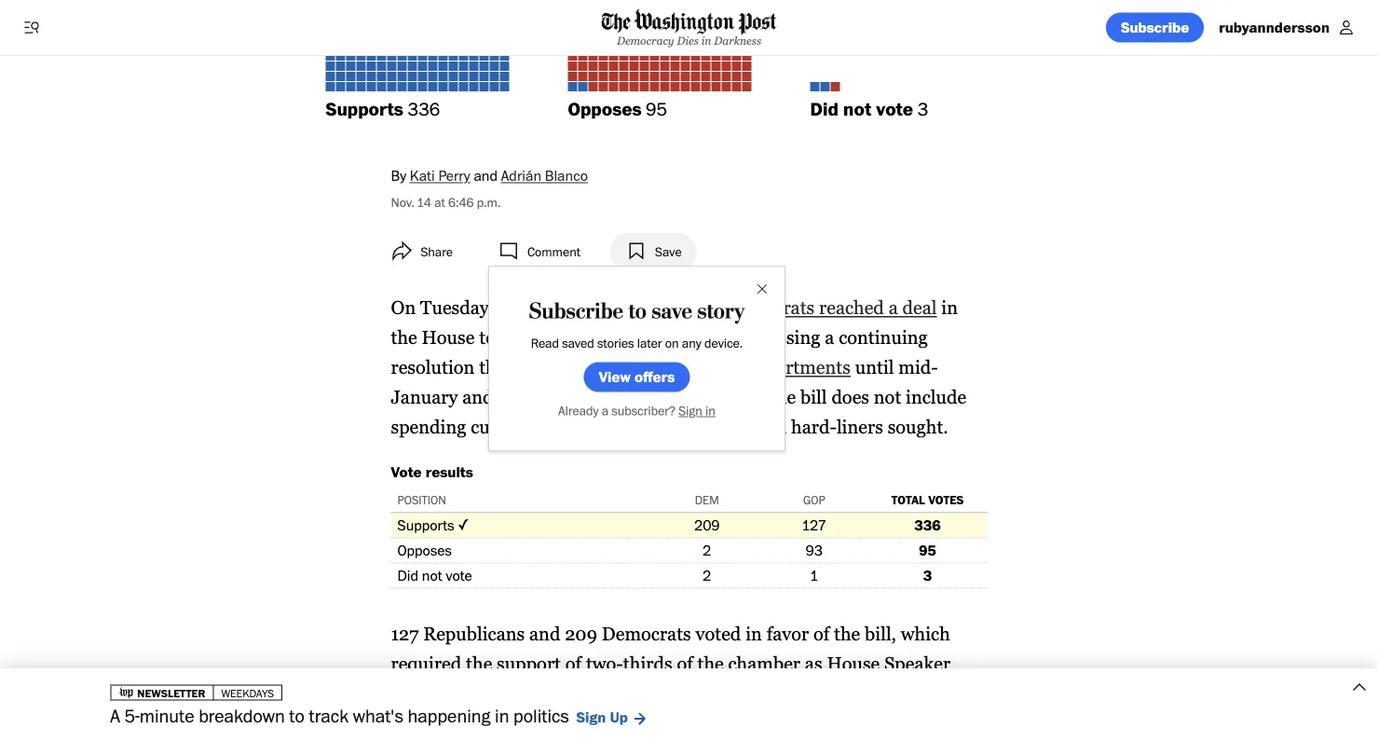 Task type: vqa. For each thing, say whether or not it's contained in the screenshot.


Task type: describe. For each thing, give the bounding box(es) containing it.
deal
[[903, 296, 937, 318]]

of up pass
[[677, 653, 693, 674]]

opposes 95
[[568, 97, 668, 120]]

comment
[[528, 243, 581, 259]]

1 vertical spatial 3
[[924, 566, 932, 585]]

results
[[426, 463, 473, 481]]

a left 'deal'
[[889, 296, 898, 318]]

vote for did not vote 3
[[877, 97, 914, 120]]

afternoon,
[[494, 296, 579, 318]]

search and browse sections image
[[22, 18, 41, 37]]

democracy dies in darkness
[[617, 34, 762, 47]]

by kati perry and adrián blanco
[[391, 166, 588, 184]]

january
[[391, 386, 458, 407]]

the right pass
[[689, 683, 716, 704]]

blanco
[[545, 166, 588, 184]]

cuts
[[471, 416, 505, 437]]

fund some government departments link
[[551, 356, 851, 377]]

democracy dies in darkness link
[[602, 9, 777, 47]]

until
[[855, 356, 894, 377]]

because
[[612, 712, 677, 734]]

chamber
[[729, 653, 801, 674]]

chose
[[577, 683, 623, 704]]

under
[[751, 683, 800, 704]]

it
[[596, 712, 608, 734]]

gop
[[803, 493, 826, 507]]

house inside in the house to avoid a government shutdown, passing a continuing resolution that will
[[422, 326, 475, 347]]

save
[[655, 243, 682, 259]]

saved
[[562, 335, 595, 351]]

2 horizontal spatial republicans
[[730, 712, 831, 734]]

hard-
[[791, 416, 837, 437]]

early
[[635, 386, 676, 407]]

in inside subscribe to save story dialog
[[706, 403, 716, 418]]

favor
[[767, 623, 809, 644]]

newsletter
[[137, 686, 205, 700]]

rubyanndersson
[[1219, 18, 1330, 36]]

view offers button
[[584, 362, 690, 392]]

did not vote 3
[[811, 97, 929, 120]]

a inside dialog
[[602, 403, 609, 418]]

adrián
[[501, 166, 542, 184]]

by
[[391, 166, 406, 184]]

5-
[[125, 705, 140, 727]]

of down speaker
[[932, 683, 948, 704]]

0 vertical spatial republicans
[[584, 296, 685, 318]]

in the house to avoid a government shutdown, passing a continuing resolution that will
[[391, 296, 958, 377]]

not for did not vote
[[422, 566, 443, 585]]

a down reached
[[825, 326, 835, 347]]

a
[[110, 705, 120, 727]]

in inside in the house to avoid a government shutdown, passing a continuing resolution that will
[[942, 296, 958, 318]]

la.)
[[540, 683, 572, 704]]

fast
[[515, 712, 545, 734]]

0 horizontal spatial 95
[[646, 97, 668, 120]]

that inside in the house to avoid a government shutdown, passing a continuing resolution that will
[[479, 356, 512, 377]]

primary element
[[0, 0, 1379, 56]]

support
[[497, 653, 561, 674]]

0 horizontal spatial 336
[[408, 97, 440, 120]]

passing
[[759, 326, 821, 347]]

6:46
[[448, 194, 474, 210]]

votes
[[929, 493, 964, 507]]

dies
[[677, 34, 699, 47]]

did for did not vote 3
[[811, 97, 839, 120]]

tuesday
[[420, 296, 489, 318]]

as
[[805, 653, 823, 674]]

speaker
[[885, 653, 951, 674]]

were
[[836, 712, 875, 734]]

1 vertical spatial 95
[[919, 541, 937, 559]]

the inside in the house to avoid a government shutdown, passing a continuing resolution that will
[[391, 326, 417, 347]]

2 vertical spatial house
[[391, 712, 444, 734]]

to right "breakdown"
[[289, 705, 305, 727]]

in left the fast
[[495, 705, 509, 727]]

changes
[[585, 416, 651, 437]]

nov. 14 at 6:46 p.m.
[[391, 194, 501, 210]]

up
[[610, 708, 628, 726]]

nov.
[[391, 194, 415, 210]]

voted
[[696, 623, 741, 644]]

and up the shutdown,
[[690, 296, 721, 318]]

offers
[[635, 368, 675, 386]]

democrats inside 127 republicans and 209 democrats voted in favor of the bill, which required the support of two-thirds of the chamber as house speaker mike johnson (r-la.) chose to pass the bill under the suspension of house rules to fast track it because some republicans were
[[602, 623, 691, 644]]

the washington post homepage. image
[[602, 9, 777, 35]]

two-
[[586, 653, 623, 674]]

does
[[832, 386, 870, 407]]

total votes
[[892, 493, 964, 507]]

tagline, democracy dies in darkness element
[[602, 34, 777, 47]]

already
[[559, 403, 599, 418]]

the down voted
[[698, 653, 724, 674]]

on
[[391, 296, 416, 318]]

thirds
[[623, 653, 673, 674]]

fund some government departments
[[551, 356, 851, 377]]

not inside until mid- january and the rest through early february. the bill does not include spending cuts or policy changes that republican hard-liners sought.
[[874, 386, 902, 407]]

rest
[[529, 386, 560, 407]]

opposes for opposes
[[398, 541, 452, 559]]

did not vote
[[398, 566, 472, 585]]

of left two-
[[566, 653, 582, 674]]

subscribe for subscribe
[[1121, 18, 1190, 36]]

sign inside subscribe to save story dialog
[[679, 403, 703, 418]]

republicans and democrats reached a deal link
[[584, 296, 937, 318]]

the
[[765, 386, 796, 407]]

any
[[682, 335, 702, 351]]

spending
[[391, 416, 466, 437]]

adrián blanco link
[[501, 166, 588, 184]]

mid-
[[899, 356, 939, 377]]

sign inside button
[[577, 708, 606, 726]]

a 5-minute breakdown to track what's happening in politics
[[110, 705, 569, 727]]

supports 336
[[326, 97, 440, 120]]

127 for 127 republicans and 209 democrats voted in favor of the bill, which required the support of two-thirds of the chamber as house speaker mike johnson (r-la.) chose to pass the bill under the suspension of house rules to fast track it because some republicans were
[[391, 623, 419, 644]]

1 vertical spatial republicans
[[423, 623, 525, 644]]

(r-
[[512, 683, 540, 704]]

vote for did not vote
[[446, 566, 472, 585]]

reached
[[819, 296, 884, 318]]

politics
[[514, 705, 569, 727]]

read saved stories later on any device.
[[531, 335, 743, 351]]

on tuesday afternoon, republicans and democrats reached a deal
[[391, 296, 937, 318]]

subscribe for subscribe to save story
[[529, 298, 624, 325]]

save image
[[612, 232, 697, 270]]

minute
[[140, 705, 194, 727]]

pass
[[649, 683, 685, 704]]



Task type: locate. For each thing, give the bounding box(es) containing it.
in right dies
[[702, 34, 712, 47]]

that down early
[[656, 416, 689, 437]]

0 horizontal spatial bill
[[720, 683, 747, 704]]

and inside 127 republicans and 209 democrats voted in favor of the bill, which required the support of two-thirds of the chamber as house speaker mike johnson (r-la.) chose to pass the bill under the suspension of house rules to fast track it because some republicans were
[[529, 623, 561, 644]]

house down mike
[[391, 712, 444, 734]]

stories
[[598, 335, 634, 351]]

supports for supports 336
[[326, 97, 404, 120]]

127
[[803, 516, 826, 534], [391, 623, 419, 644]]

the inside until mid- january and the rest through early february. the bill does not include spending cuts or policy changes that republican hard-liners sought.
[[498, 386, 524, 407]]

on
[[665, 335, 679, 351]]

departments
[[746, 356, 851, 377]]

0 vertical spatial 336
[[408, 97, 440, 120]]

a left saved
[[550, 326, 559, 347]]

1 horizontal spatial 336
[[915, 516, 941, 534]]

what's
[[353, 705, 403, 727]]

rules
[[449, 712, 489, 734]]

1 vertical spatial not
[[874, 386, 902, 407]]

0 vertical spatial bill
[[801, 386, 827, 407]]

resolution
[[391, 356, 475, 377]]

the down the as
[[805, 683, 831, 704]]

republicans
[[584, 296, 685, 318], [423, 623, 525, 644], [730, 712, 831, 734]]

1 horizontal spatial sign
[[679, 403, 703, 418]]

to left avoid at the left of page
[[479, 326, 496, 347]]

1 vertical spatial government
[[642, 356, 742, 377]]

0 vertical spatial did
[[811, 97, 839, 120]]

not for did not vote 3
[[844, 97, 872, 120]]

republicans up required
[[423, 623, 525, 644]]

share this article image
[[378, 232, 471, 273]]

government inside in the house to avoid a government shutdown, passing a continuing resolution that will
[[564, 326, 663, 347]]

to left the fast
[[494, 712, 510, 734]]

0 horizontal spatial republicans
[[423, 623, 525, 644]]

127 for 127
[[803, 516, 826, 534]]

1 horizontal spatial that
[[656, 416, 689, 437]]

✓
[[458, 516, 469, 534]]

0 horizontal spatial that
[[479, 356, 512, 377]]

subscribe
[[1121, 18, 1190, 36], [529, 298, 624, 325]]

1 horizontal spatial subscribe
[[1121, 18, 1190, 36]]

0 horizontal spatial 209
[[565, 623, 597, 644]]

0 vertical spatial 209
[[694, 516, 720, 534]]

95
[[646, 97, 668, 120], [919, 541, 937, 559]]

total
[[892, 493, 925, 507]]

bill left under
[[720, 683, 747, 704]]

and inside until mid- january and the rest through early february. the bill does not include spending cuts or policy changes that republican hard-liners sought.
[[463, 386, 494, 407]]

some
[[594, 356, 638, 377], [682, 712, 725, 734]]

that inside until mid- january and the rest through early february. the bill does not include spending cuts or policy changes that republican hard-liners sought.
[[656, 416, 689, 437]]

democrats up thirds
[[602, 623, 691, 644]]

336
[[408, 97, 440, 120], [915, 516, 941, 534]]

supports for supports ✓
[[398, 516, 454, 534]]

127 up "93"
[[803, 516, 826, 534]]

2 2 from the top
[[703, 566, 712, 585]]

supports down position
[[398, 516, 454, 534]]

0 vertical spatial 3
[[918, 97, 929, 120]]

1 horizontal spatial democrats
[[725, 296, 815, 318]]

1 vertical spatial 127
[[391, 623, 419, 644]]

kati perry link
[[410, 166, 470, 184]]

2 for 93
[[703, 541, 712, 559]]

1 horizontal spatial republicans
[[584, 296, 685, 318]]

sign in link
[[679, 403, 716, 418]]

house down the tuesday
[[422, 326, 475, 347]]

that
[[479, 356, 512, 377], [656, 416, 689, 437]]

to inside in the house to avoid a government shutdown, passing a continuing resolution that will
[[479, 326, 496, 347]]

2 vertical spatial republicans
[[730, 712, 831, 734]]

perry
[[439, 166, 470, 184]]

republicans up "read saved stories later on any device."
[[584, 296, 685, 318]]

1 vertical spatial democrats
[[602, 623, 691, 644]]

95 down democracy
[[646, 97, 668, 120]]

sign up button
[[577, 708, 648, 726]]

republicans down under
[[730, 712, 831, 734]]

1 vertical spatial bill
[[720, 683, 747, 704]]

1 2 from the top
[[703, 541, 712, 559]]

1 horizontal spatial vote
[[877, 97, 914, 120]]

0 vertical spatial not
[[844, 97, 872, 120]]

weekdays
[[221, 686, 274, 700]]

of up the as
[[814, 623, 830, 644]]

and up cuts
[[463, 386, 494, 407]]

0 horizontal spatial not
[[422, 566, 443, 585]]

through
[[565, 386, 631, 407]]

2 down dem
[[703, 541, 712, 559]]

subscriber?
[[612, 403, 676, 418]]

in up chamber
[[746, 623, 762, 644]]

0 horizontal spatial track
[[309, 705, 349, 727]]

1 horizontal spatial not
[[844, 97, 872, 120]]

1 vertical spatial that
[[656, 416, 689, 437]]

opposes for opposes 95
[[568, 97, 642, 120]]

1 vertical spatial 2
[[703, 566, 712, 585]]

1 horizontal spatial bill
[[801, 386, 827, 407]]

bill,
[[865, 623, 897, 644]]

209 down dem
[[694, 516, 720, 534]]

2 horizontal spatial not
[[874, 386, 902, 407]]

did for did not vote
[[398, 566, 419, 585]]

1 vertical spatial subscribe
[[529, 298, 624, 325]]

0 vertical spatial subscribe
[[1121, 18, 1190, 36]]

that left will
[[479, 356, 512, 377]]

0 vertical spatial that
[[479, 356, 512, 377]]

127 up required
[[391, 623, 419, 644]]

0 vertical spatial government
[[564, 326, 663, 347]]

in down fund some government departments
[[706, 403, 716, 418]]

0 vertical spatial democrats
[[725, 296, 815, 318]]

avoid
[[500, 326, 545, 347]]

0 vertical spatial 127
[[803, 516, 826, 534]]

93
[[806, 541, 823, 559]]

policy
[[531, 416, 580, 437]]

track
[[309, 705, 349, 727], [549, 712, 591, 734]]

to up "read saved stories later on any device."
[[629, 298, 647, 325]]

some down stories
[[594, 356, 638, 377]]

the down on
[[391, 326, 417, 347]]

0 horizontal spatial opposes
[[398, 541, 452, 559]]

the left bill,
[[834, 623, 861, 644]]

democrats up passing
[[725, 296, 815, 318]]

democracy
[[617, 34, 674, 47]]

1 vertical spatial 209
[[565, 623, 597, 644]]

to inside subscribe to save story dialog
[[629, 298, 647, 325]]

in inside "link"
[[702, 34, 712, 47]]

0 horizontal spatial 127
[[391, 623, 419, 644]]

1 horizontal spatial 127
[[803, 516, 826, 534]]

1 vertical spatial some
[[682, 712, 725, 734]]

subscribe to save story dialog
[[488, 266, 786, 451]]

1 vertical spatial sign
[[577, 708, 606, 726]]

save element
[[612, 232, 697, 270]]

1 horizontal spatial track
[[549, 712, 591, 734]]

some down pass
[[682, 712, 725, 734]]

1 vertical spatial supports
[[398, 516, 454, 534]]

bill up hard-
[[801, 386, 827, 407]]

in right 'deal'
[[942, 296, 958, 318]]

government
[[564, 326, 663, 347], [642, 356, 742, 377]]

1 vertical spatial did
[[398, 566, 419, 585]]

fund
[[551, 356, 590, 377]]

0 horizontal spatial democrats
[[602, 623, 691, 644]]

p.m.
[[477, 194, 501, 210]]

bill inside until mid- january and the rest through early february. the bill does not include spending cuts or policy changes that republican hard-liners sought.
[[801, 386, 827, 407]]

the up johnson
[[466, 653, 492, 674]]

a right already
[[602, 403, 609, 418]]

and up p.m. on the top
[[474, 166, 498, 184]]

suspension
[[835, 683, 928, 704]]

0 vertical spatial 2
[[703, 541, 712, 559]]

0 vertical spatial opposes
[[568, 97, 642, 120]]

will
[[517, 356, 547, 377]]

0 horizontal spatial subscribe
[[529, 298, 624, 325]]

subscribe inside dialog
[[529, 298, 624, 325]]

0 horizontal spatial some
[[594, 356, 638, 377]]

track left what's
[[309, 705, 349, 727]]

2
[[703, 541, 712, 559], [703, 566, 712, 585]]

opposes
[[568, 97, 642, 120], [398, 541, 452, 559]]

position
[[398, 493, 446, 507]]

0 horizontal spatial sign
[[577, 708, 606, 726]]

republican
[[693, 416, 787, 437]]

0 vertical spatial supports
[[326, 97, 404, 120]]

0 horizontal spatial vote
[[446, 566, 472, 585]]

kati
[[410, 166, 435, 184]]

opposes up blanco
[[568, 97, 642, 120]]

at
[[435, 194, 445, 210]]

supports up by
[[326, 97, 404, 120]]

0 vertical spatial vote
[[877, 97, 914, 120]]

in inside 127 republicans and 209 democrats voted in favor of the bill, which required the support of two-thirds of the chamber as house speaker mike johnson (r-la.) chose to pass the bill under the suspension of house rules to fast track it because some republicans were
[[746, 623, 762, 644]]

liners
[[837, 416, 884, 437]]

3
[[918, 97, 929, 120], [924, 566, 932, 585]]

darkness
[[714, 34, 762, 47]]

2 for 1
[[703, 566, 712, 585]]

share
[[421, 243, 453, 259]]

house
[[422, 326, 475, 347], [827, 653, 880, 674], [391, 712, 444, 734]]

include
[[906, 386, 967, 407]]

bill inside 127 republicans and 209 democrats voted in favor of the bill, which required the support of two-thirds of the chamber as house speaker mike johnson (r-la.) chose to pass the bill under the suspension of house rules to fast track it because some republicans were
[[720, 683, 747, 704]]

story
[[698, 298, 745, 325]]

to up the up
[[628, 683, 644, 704]]

the up or
[[498, 386, 524, 407]]

0 vertical spatial sign
[[679, 403, 703, 418]]

0 vertical spatial some
[[594, 356, 638, 377]]

of
[[814, 623, 830, 644], [566, 653, 582, 674], [677, 653, 693, 674], [932, 683, 948, 704]]

track inside 127 republicans and 209 democrats voted in favor of the bill, which required the support of two-thirds of the chamber as house speaker mike johnson (r-la.) chose to pass the bill under the suspension of house rules to fast track it because some republicans were
[[549, 712, 591, 734]]

government down the any
[[642, 356, 742, 377]]

336 down total votes
[[915, 516, 941, 534]]

track left it
[[549, 712, 591, 734]]

1
[[811, 566, 818, 585]]

government down subscribe to save story
[[564, 326, 663, 347]]

209 up two-
[[565, 623, 597, 644]]

1 horizontal spatial did
[[811, 97, 839, 120]]

supports
[[326, 97, 404, 120], [398, 516, 454, 534]]

subscribe to save story
[[529, 298, 745, 325]]

127 inside 127 republicans and 209 democrats voted in favor of the bill, which required the support of two-thirds of the chamber as house speaker mike johnson (r-la.) chose to pass the bill under the suspension of house rules to fast track it because some republicans were
[[391, 623, 419, 644]]

0 horizontal spatial did
[[398, 566, 419, 585]]

0 vertical spatial 95
[[646, 97, 668, 120]]

some inside 127 republicans and 209 democrats voted in favor of the bill, which required the support of two-thirds of the chamber as house speaker mike johnson (r-la.) chose to pass the bill under the suspension of house rules to fast track it because some republicans were
[[682, 712, 725, 734]]

1 horizontal spatial 209
[[694, 516, 720, 534]]

1 vertical spatial 336
[[915, 516, 941, 534]]

rubyanndersson button
[[1212, 13, 1364, 42]]

view
[[599, 368, 631, 386]]

sign down chose
[[577, 708, 606, 726]]

sign right early
[[679, 403, 703, 418]]

and up support
[[529, 623, 561, 644]]

209 inside 127 republicans and 209 democrats voted in favor of the bill, which required the support of two-thirds of the chamber as house speaker mike johnson (r-la.) chose to pass the bill under the suspension of house rules to fast track it because some republicans were
[[565, 623, 597, 644]]

1 horizontal spatial opposes
[[568, 97, 642, 120]]

and
[[474, 166, 498, 184], [690, 296, 721, 318], [463, 386, 494, 407], [529, 623, 561, 644]]

did
[[811, 97, 839, 120], [398, 566, 419, 585]]

14
[[418, 194, 432, 210]]

1 horizontal spatial some
[[682, 712, 725, 734]]

1 vertical spatial house
[[827, 653, 880, 674]]

95 down total votes
[[919, 541, 937, 559]]

127 republicans and 209 democrats voted in favor of the bill, which required the support of two-thirds of the chamber as house speaker mike johnson (r-la.) chose to pass the bill under the suspension of house rules to fast track it because some republicans were
[[391, 623, 951, 734]]

february.
[[680, 386, 760, 407]]

which
[[901, 623, 951, 644]]

2 up voted
[[703, 566, 712, 585]]

2 vertical spatial not
[[422, 566, 443, 585]]

1 horizontal spatial 95
[[919, 541, 937, 559]]

sign up
[[577, 708, 628, 726]]

house right the as
[[827, 653, 880, 674]]

breakdown
[[199, 705, 285, 727]]

bill
[[801, 386, 827, 407], [720, 683, 747, 704]]

1 vertical spatial opposes
[[398, 541, 452, 559]]

336 up kati
[[408, 97, 440, 120]]

0 vertical spatial house
[[422, 326, 475, 347]]

already a subscriber? sign in
[[559, 403, 716, 418]]

opposes down supports ✓
[[398, 541, 452, 559]]

view offers
[[599, 368, 675, 386]]

comment on this story image
[[485, 232, 596, 270]]

close popover image
[[755, 282, 770, 296]]

1 vertical spatial vote
[[446, 566, 472, 585]]

later
[[637, 335, 662, 351]]

happening
[[408, 705, 491, 727]]

subscribe inside primary element
[[1121, 18, 1190, 36]]



